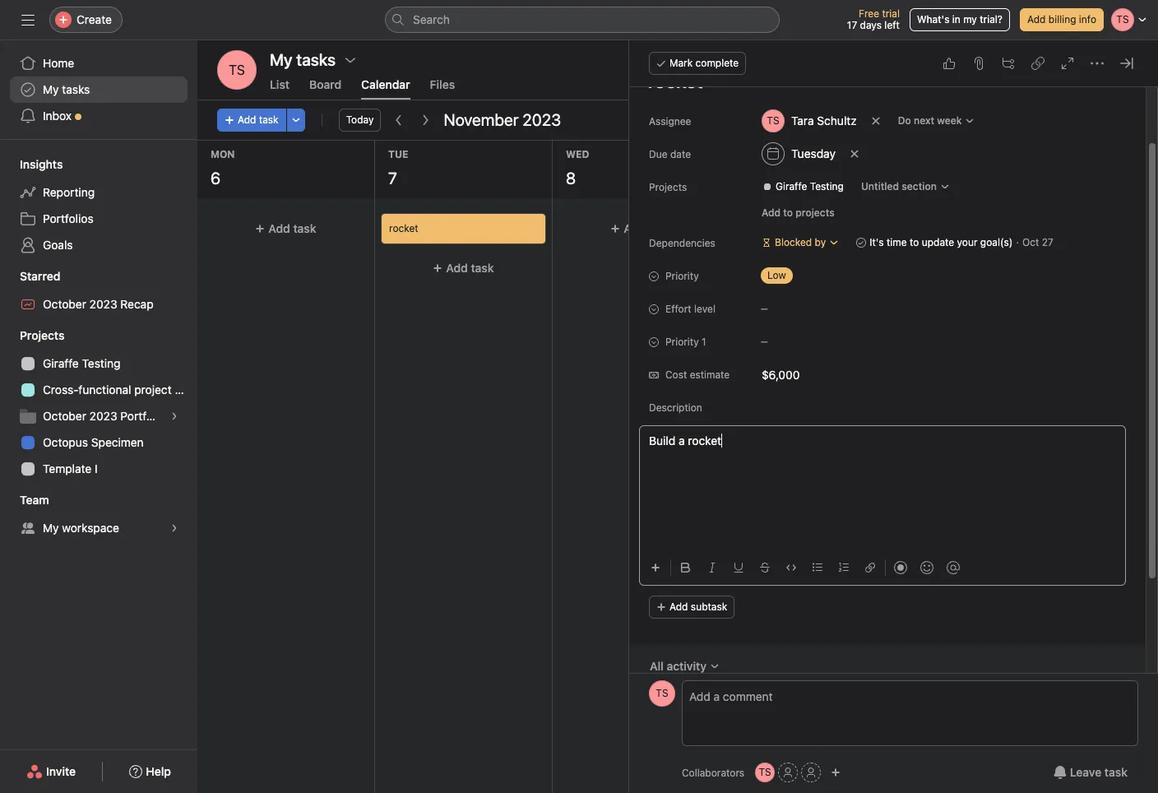 Task type: locate. For each thing, give the bounding box(es) containing it.
create
[[77, 12, 112, 26]]

2 priority from the top
[[666, 336, 699, 348]]

tue 7
[[388, 148, 408, 188]]

ts down 'all' on the bottom of the page
[[656, 687, 668, 699]]

1 vertical spatial priority
[[666, 336, 699, 348]]

1 vertical spatial 2023
[[89, 297, 117, 311]]

blocked by
[[775, 236, 826, 248]]

1 horizontal spatial giraffe
[[776, 180, 807, 192]]

board link
[[309, 77, 342, 100]]

0 vertical spatial to
[[783, 206, 793, 219]]

board
[[309, 77, 342, 91]]

giraffe up cross-
[[43, 356, 79, 370]]

giraffe testing link up "functional"
[[10, 350, 188, 377]]

1 vertical spatial giraffe testing link
[[10, 350, 188, 377]]

untitled section
[[861, 180, 937, 192]]

2 october from the top
[[43, 409, 86, 423]]

priority 1
[[666, 336, 706, 348]]

see details, my workspace image
[[169, 523, 179, 533]]

all activity button
[[639, 652, 730, 681]]

strikethrough image
[[760, 563, 770, 573]]

— down — popup button
[[761, 336, 768, 346]]

0 vertical spatial priority
[[666, 270, 699, 282]]

giraffe inside rocket dialog
[[776, 180, 807, 192]]

priority down dependencies
[[666, 270, 699, 282]]

0 vertical spatial testing
[[810, 180, 844, 192]]

leave
[[1070, 765, 1102, 779]]

starred button
[[0, 268, 60, 285]]

2023 down cross-functional project plan link
[[89, 409, 117, 423]]

giraffe
[[776, 180, 807, 192], [43, 356, 79, 370]]

more actions for this task image
[[1091, 57, 1104, 70]]

billing
[[1049, 13, 1076, 26]]

1 horizontal spatial testing
[[810, 180, 844, 192]]

to
[[783, 206, 793, 219], [910, 236, 919, 248]]

— inside dropdown button
[[761, 336, 768, 346]]

testing
[[810, 180, 844, 192], [82, 356, 121, 370]]

my inside my tasks link
[[43, 82, 59, 96]]

toolbar
[[644, 549, 1126, 586]]

oct 27
[[1022, 236, 1054, 248]]

record a video image
[[894, 561, 907, 574]]

see details, october 2023 portfolio image
[[169, 411, 179, 421]]

mon 6
[[211, 148, 235, 188]]

— inside popup button
[[761, 304, 768, 313]]

giraffe inside projects element
[[43, 356, 79, 370]]

assignee
[[649, 115, 691, 128]]

0 horizontal spatial rocket
[[389, 222, 418, 234]]

template i link
[[10, 456, 188, 482]]

my for my workspace
[[43, 521, 59, 535]]

2 my from the top
[[43, 521, 59, 535]]

days
[[860, 19, 882, 31]]

cross-functional project plan link
[[10, 377, 197, 403]]

priority left 1 at the top of page
[[666, 336, 699, 348]]

add or remove collaborators image
[[831, 768, 841, 777]]

rocket inside main content
[[688, 434, 721, 448]]

testing up projects at the top of the page
[[810, 180, 844, 192]]

0 vertical spatial ts
[[229, 63, 245, 77]]

1 vertical spatial giraffe testing
[[43, 356, 121, 370]]

1 horizontal spatial ts button
[[649, 680, 675, 707]]

7
[[388, 169, 397, 188]]

files link
[[430, 77, 455, 100]]

2023 for november 2023
[[523, 110, 561, 129]]

0 vertical spatial ts button
[[217, 50, 257, 90]]

ts
[[229, 63, 245, 77], [656, 687, 668, 699], [759, 766, 771, 778]]

projects down due date on the right top of the page
[[649, 181, 687, 193]]

november 2023
[[444, 110, 561, 129]]

low button
[[754, 264, 853, 287]]

— down low at the top of page
[[761, 304, 768, 313]]

2 horizontal spatial ts button
[[755, 763, 775, 782]]

reporting
[[43, 185, 95, 199]]

giraffe testing up projects at the top of the page
[[776, 180, 844, 192]]

list link
[[270, 77, 290, 100]]

10
[[921, 169, 938, 188]]

0 vertical spatial —
[[761, 304, 768, 313]]

october down starred
[[43, 297, 86, 311]]

october 2023 recap
[[43, 297, 154, 311]]

priority for priority
[[666, 270, 699, 282]]

giraffe testing link
[[756, 179, 851, 195], [10, 350, 188, 377]]

1 — from the top
[[761, 304, 768, 313]]

giraffe up add to projects
[[776, 180, 807, 192]]

ts button
[[217, 50, 257, 90], [649, 680, 675, 707], [755, 763, 775, 782]]

0 horizontal spatial giraffe testing link
[[10, 350, 188, 377]]

oct
[[1022, 236, 1039, 248]]

1 my from the top
[[43, 82, 59, 96]]

rocket right a
[[688, 434, 721, 448]]

1 horizontal spatial rocket
[[688, 434, 721, 448]]

show options image
[[344, 53, 357, 67]]

cross-functional project plan
[[43, 383, 197, 397]]

priority
[[666, 270, 699, 282], [666, 336, 699, 348]]

rocket dialog
[[629, 16, 1158, 793]]

1 vertical spatial —
[[761, 336, 768, 346]]

add subtask
[[670, 601, 727, 613]]

free
[[859, 7, 879, 20]]

ts button left list
[[217, 50, 257, 90]]

1 horizontal spatial giraffe testing link
[[756, 179, 851, 195]]

projects up cross-
[[20, 328, 65, 342]]

do next week
[[898, 114, 962, 127]]

my left tasks
[[43, 82, 59, 96]]

starred element
[[0, 262, 197, 321]]

0 horizontal spatial ts
[[229, 63, 245, 77]]

1 vertical spatial giraffe
[[43, 356, 79, 370]]

rocket
[[389, 222, 418, 234], [688, 434, 721, 448]]

my inside my workspace link
[[43, 521, 59, 535]]

remove assignee image
[[871, 116, 881, 126]]

workspace
[[62, 521, 119, 535]]

due
[[649, 148, 668, 160]]

1 horizontal spatial projects
[[649, 181, 687, 193]]

ts for the middle ts button
[[656, 687, 668, 699]]

0 vertical spatial giraffe
[[776, 180, 807, 192]]

1 vertical spatial to
[[910, 236, 919, 248]]

do next week button
[[891, 109, 983, 132]]

2 horizontal spatial ts
[[759, 766, 771, 778]]

testing inside projects element
[[82, 356, 121, 370]]

portfolios link
[[10, 206, 188, 232]]

add subtask button
[[649, 596, 735, 619]]

code image
[[786, 563, 796, 573]]

what's
[[917, 13, 950, 26]]

tuesday button
[[754, 139, 843, 169]]

main content containing tara schultz
[[629, 16, 1146, 793]]

giraffe testing
[[776, 180, 844, 192], [43, 356, 121, 370]]

0 vertical spatial giraffe testing link
[[756, 179, 851, 195]]

1 horizontal spatial ts
[[656, 687, 668, 699]]

1 vertical spatial ts
[[656, 687, 668, 699]]

goal(s)
[[980, 236, 1013, 248]]

0 horizontal spatial to
[[783, 206, 793, 219]]

0 vertical spatial october
[[43, 297, 86, 311]]

bulleted list image
[[813, 563, 823, 573]]

0 vertical spatial 2023
[[523, 110, 561, 129]]

0 horizontal spatial ts button
[[217, 50, 257, 90]]

giraffe testing up cross-
[[43, 356, 121, 370]]

team button
[[0, 492, 49, 508]]

2023 right november
[[523, 110, 561, 129]]

my down team
[[43, 521, 59, 535]]

— for effort level
[[761, 304, 768, 313]]

ts right collaborators
[[759, 766, 771, 778]]

october for october 2023 portfolio
[[43, 409, 86, 423]]

rocket down 7
[[389, 222, 418, 234]]

bold image
[[681, 563, 691, 573]]

tara schultz button
[[754, 106, 864, 136]]

tara schultz
[[791, 114, 857, 128]]

1 october from the top
[[43, 297, 86, 311]]

cost estimate
[[666, 369, 730, 381]]

octopus specimen link
[[10, 429, 188, 456]]

invite
[[46, 764, 76, 778]]

0 vertical spatial giraffe testing
[[776, 180, 844, 192]]

0 horizontal spatial giraffe
[[43, 356, 79, 370]]

my tasks
[[270, 50, 336, 69]]

main content
[[629, 16, 1146, 793]]

section
[[902, 180, 937, 192]]

next
[[914, 114, 935, 127]]

2 vertical spatial ts
[[759, 766, 771, 778]]

what's in my trial? button
[[910, 8, 1010, 31]]

2023 inside starred element
[[89, 297, 117, 311]]

add task
[[238, 114, 279, 126], [268, 221, 316, 235], [624, 221, 672, 235], [802, 221, 849, 235], [446, 261, 494, 275]]

search
[[413, 12, 450, 26]]

2023 left the recap
[[89, 297, 117, 311]]

giraffe testing link up add to projects
[[756, 179, 851, 195]]

october inside projects element
[[43, 409, 86, 423]]

october up octopus on the left
[[43, 409, 86, 423]]

description
[[649, 401, 702, 414]]

0 vertical spatial my
[[43, 82, 59, 96]]

0 vertical spatial projects
[[649, 181, 687, 193]]

hide sidebar image
[[21, 13, 35, 26]]

functional
[[78, 383, 131, 397]]

2 vertical spatial 2023
[[89, 409, 117, 423]]

full screen image
[[1061, 57, 1074, 70]]

wed 8
[[566, 148, 589, 188]]

list
[[270, 77, 290, 91]]

insights element
[[0, 150, 197, 262]]

november
[[444, 110, 519, 129]]

today
[[346, 114, 374, 126]]

i
[[95, 462, 98, 475]]

october 2023 recap link
[[10, 291, 188, 318]]

your
[[957, 236, 978, 248]]

to left projects at the top of the page
[[783, 206, 793, 219]]

1 vertical spatial projects
[[20, 328, 65, 342]]

1 vertical spatial my
[[43, 521, 59, 535]]

october inside starred element
[[43, 297, 86, 311]]

to right time
[[910, 236, 919, 248]]

home link
[[10, 50, 188, 77]]

template
[[43, 462, 92, 475]]

at mention image
[[947, 561, 960, 574]]

2023 inside projects element
[[89, 409, 117, 423]]

0 vertical spatial rocket
[[389, 222, 418, 234]]

mark complete button
[[649, 52, 746, 75]]

2 — from the top
[[761, 336, 768, 346]]

trial?
[[980, 13, 1003, 26]]

Cost estimate text field
[[754, 359, 952, 389]]

ts button right collaborators
[[755, 763, 775, 782]]

1 vertical spatial october
[[43, 409, 86, 423]]

0 horizontal spatial testing
[[82, 356, 121, 370]]

ts for ts button to the bottom
[[759, 766, 771, 778]]

task
[[259, 114, 279, 126], [293, 221, 316, 235], [649, 221, 672, 235], [826, 221, 849, 235], [471, 261, 494, 275], [1105, 765, 1128, 779]]

projects inside main content
[[649, 181, 687, 193]]

link image
[[865, 563, 875, 573]]

ts button down 'all' on the bottom of the page
[[649, 680, 675, 707]]

1 horizontal spatial giraffe testing
[[776, 180, 844, 192]]

1 vertical spatial rocket
[[688, 434, 721, 448]]

testing up "functional"
[[82, 356, 121, 370]]

help
[[146, 764, 171, 778]]

underline image
[[734, 563, 744, 573]]

1 vertical spatial testing
[[82, 356, 121, 370]]

ts left list
[[229, 63, 245, 77]]

0 horizontal spatial giraffe testing
[[43, 356, 121, 370]]

0 horizontal spatial projects
[[20, 328, 65, 342]]

schultz
[[817, 114, 857, 128]]

1 priority from the top
[[666, 270, 699, 282]]



Task type: vqa. For each thing, say whether or not it's contained in the screenshot.
the See details, October 2023 Portfolio image
yes



Task type: describe. For each thing, give the bounding box(es) containing it.
numbered list image
[[839, 563, 849, 573]]

copy task link image
[[1032, 57, 1045, 70]]

complete
[[696, 57, 739, 69]]

— button
[[754, 297, 853, 320]]

team
[[20, 493, 49, 507]]

insights
[[20, 157, 63, 171]]

giraffe testing inside projects element
[[43, 356, 121, 370]]

left
[[885, 19, 900, 31]]

in
[[952, 13, 961, 26]]

insert an object image
[[651, 563, 661, 573]]

cost
[[666, 369, 687, 381]]

tara
[[791, 114, 814, 128]]

specimen
[[91, 435, 144, 449]]

more actions image
[[291, 115, 301, 125]]

toolbar inside main content
[[644, 549, 1126, 586]]

build
[[649, 434, 676, 448]]

27
[[1042, 236, 1054, 248]]

week
[[937, 114, 962, 127]]

task inside leave task button
[[1105, 765, 1128, 779]]

global element
[[0, 40, 197, 139]]

blocked
[[775, 236, 812, 248]]

by
[[815, 236, 826, 248]]

goals link
[[10, 232, 188, 258]]

add billing info
[[1027, 13, 1097, 26]]

free trial 17 days left
[[847, 7, 900, 31]]

add subtask image
[[1002, 57, 1015, 70]]

tasks
[[62, 82, 90, 96]]

testing inside main content
[[810, 180, 844, 192]]

emoji image
[[921, 561, 934, 574]]

ts for leftmost ts button
[[229, 63, 245, 77]]

giraffe testing inside rocket dialog
[[776, 180, 844, 192]]

attachments: add a file to this task, rocket image
[[972, 57, 986, 70]]

october for october 2023 recap
[[43, 297, 86, 311]]

clear due date image
[[850, 149, 860, 159]]

mark
[[670, 57, 693, 69]]

untitled
[[861, 180, 899, 192]]

search button
[[385, 7, 780, 33]]

subtask
[[691, 601, 727, 613]]

goals
[[43, 238, 73, 252]]

next week image
[[419, 114, 432, 127]]

teams element
[[0, 485, 197, 545]]

build a rocket
[[649, 434, 721, 448]]

activity
[[667, 659, 707, 673]]

leave task button
[[1043, 758, 1139, 787]]

reporting link
[[10, 179, 188, 206]]

1
[[702, 336, 706, 348]]

octopus
[[43, 435, 88, 449]]

add to projects
[[762, 206, 835, 219]]

mon
[[211, 148, 235, 160]]

it's
[[870, 236, 884, 248]]

info
[[1079, 13, 1097, 26]]

thu
[[744, 148, 765, 160]]

previous week image
[[393, 114, 406, 127]]

create button
[[49, 7, 123, 33]]

1 horizontal spatial to
[[910, 236, 919, 248]]

add billing info button
[[1020, 8, 1104, 31]]

6
[[211, 169, 221, 188]]

a
[[679, 434, 685, 448]]

project
[[134, 383, 172, 397]]

help button
[[119, 757, 182, 786]]

1 vertical spatial ts button
[[649, 680, 675, 707]]

sun
[[1129, 148, 1150, 160]]

leave task
[[1070, 765, 1128, 779]]

italics image
[[707, 563, 717, 573]]

— for priority 1
[[761, 336, 768, 346]]

portfolios
[[43, 211, 93, 225]]

october 2023 portfolio link
[[10, 403, 188, 429]]

17
[[847, 19, 857, 31]]

trial
[[882, 7, 900, 20]]

calendar
[[361, 77, 410, 91]]

invite button
[[16, 757, 87, 786]]

tuesday
[[791, 146, 836, 160]]

2023 for october 2023 recap
[[89, 297, 117, 311]]

12
[[1129, 169, 1145, 188]]

today button
[[339, 109, 381, 132]]

giraffe testing link inside rocket dialog
[[756, 179, 851, 195]]

estimate
[[690, 369, 730, 381]]

calendar link
[[361, 77, 410, 100]]

to inside add to projects button
[[783, 206, 793, 219]]

update
[[922, 236, 954, 248]]

8
[[566, 169, 576, 188]]

effort
[[666, 303, 692, 315]]

do
[[898, 114, 911, 127]]

blocked by button
[[754, 231, 847, 254]]

mark complete
[[670, 57, 739, 69]]

2 vertical spatial ts button
[[755, 763, 775, 782]]

projects element
[[0, 321, 197, 485]]

untitled section button
[[854, 175, 957, 198]]

my for my tasks
[[43, 82, 59, 96]]

close details image
[[1120, 57, 1134, 70]]

projects button
[[0, 327, 65, 344]]

search list box
[[385, 7, 780, 33]]

wed
[[566, 148, 589, 160]]

0 likes. click to like this task image
[[943, 57, 956, 70]]

dependencies
[[649, 237, 716, 249]]

2023 for october 2023 portfolio
[[89, 409, 117, 423]]

cross-
[[43, 383, 78, 397]]

plan
[[175, 383, 197, 397]]

date
[[670, 148, 691, 160]]

projects inside dropdown button
[[20, 328, 65, 342]]

low
[[768, 269, 786, 281]]

projects
[[796, 206, 835, 219]]

tue
[[388, 148, 408, 160]]

sun 12
[[1129, 148, 1150, 188]]

priority for priority 1
[[666, 336, 699, 348]]

collaborators
[[682, 766, 745, 779]]



